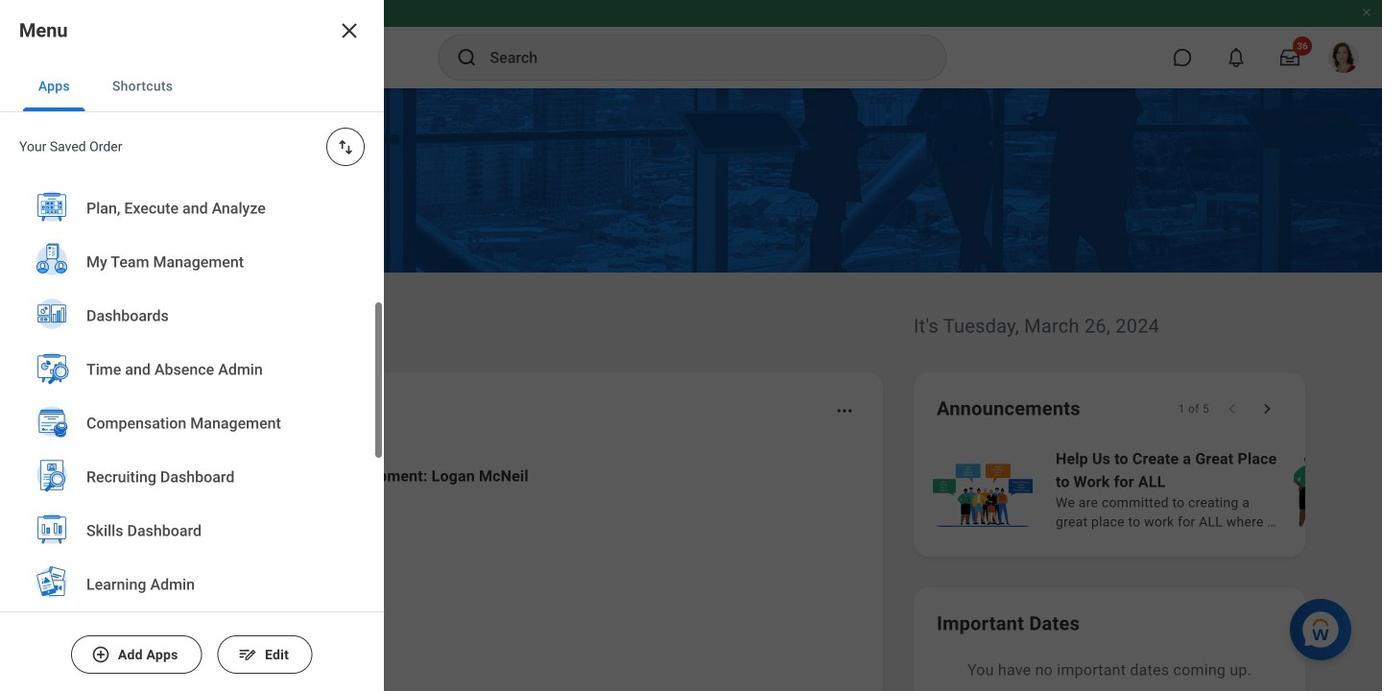 Task type: describe. For each thing, give the bounding box(es) containing it.
plus circle image
[[91, 645, 111, 664]]

search image
[[455, 46, 478, 69]]

inbox large image
[[1280, 48, 1299, 67]]

book open image
[[128, 657, 156, 686]]

close environment banner image
[[1361, 7, 1372, 18]]

inbox image
[[128, 579, 156, 608]]

notifications large image
[[1227, 48, 1246, 67]]

hcm vision board image
[[33, 133, 86, 183]]



Task type: locate. For each thing, give the bounding box(es) containing it.
1 horizontal spatial list
[[929, 445, 1382, 534]]

0 horizontal spatial list
[[100, 449, 860, 691]]

list
[[929, 445, 1382, 534], [100, 449, 860, 691]]

global navigation dialog
[[0, 0, 384, 691]]

sort image
[[336, 137, 355, 156]]

banner
[[0, 0, 1382, 88]]

chevron left small image
[[1223, 399, 1242, 418]]

tab list
[[0, 61, 384, 112]]

x image
[[338, 19, 361, 42]]

status
[[1178, 401, 1209, 417]]

main content
[[0, 88, 1382, 691]]

text edit image
[[238, 645, 257, 664]]

profile logan mcneil element
[[1317, 36, 1371, 79]]

inbox image
[[128, 487, 156, 515]]

chevron right small image
[[1257, 399, 1276, 418]]



Task type: vqa. For each thing, say whether or not it's contained in the screenshot.
banner
yes



